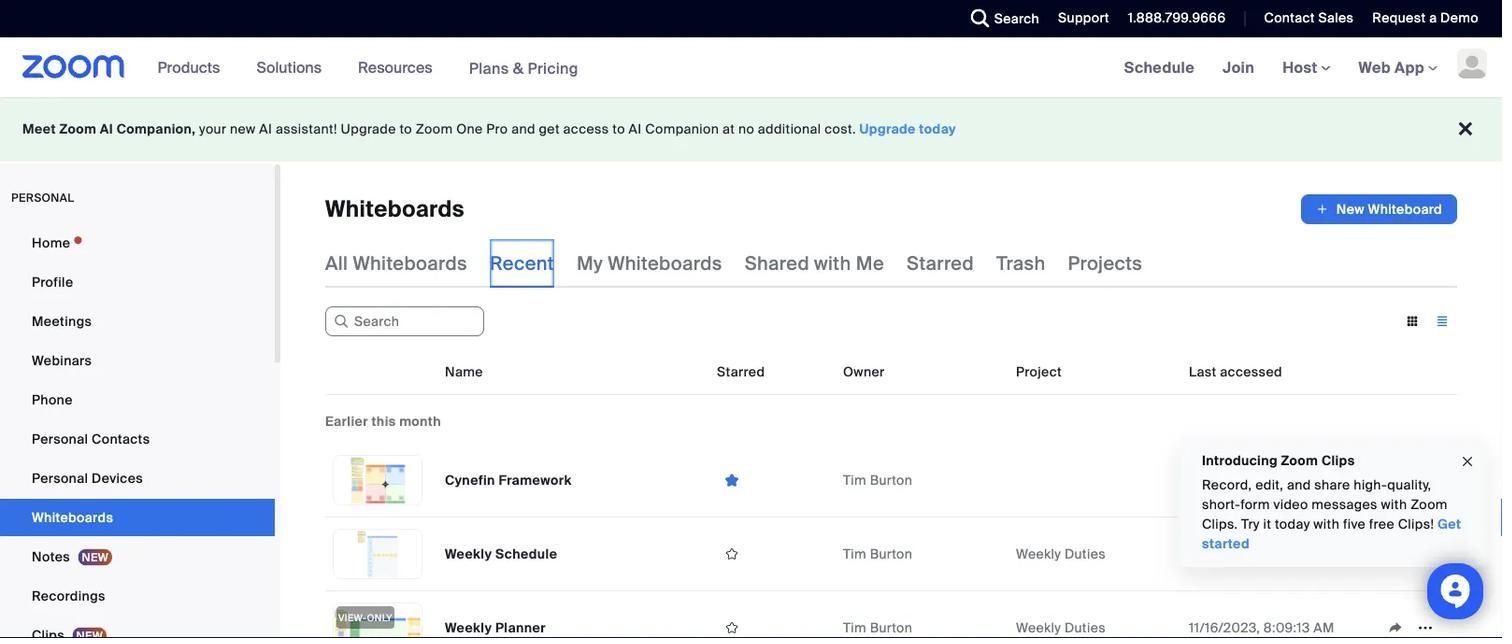 Task type: locate. For each thing, give the bounding box(es) containing it.
short-
[[1203, 497, 1241, 514]]

assistant!
[[276, 121, 337, 138]]

upgrade down product information navigation
[[341, 121, 396, 138]]

cell
[[1009, 477, 1182, 484]]

0 vertical spatial today
[[920, 121, 957, 138]]

zoom left one
[[416, 121, 453, 138]]

11/16/2023,
[[1190, 472, 1261, 489], [1190, 546, 1261, 563], [1190, 620, 1261, 637]]

view-only
[[339, 612, 393, 624]]

get started link
[[1203, 516, 1462, 553]]

1 weekly duties from the top
[[1017, 546, 1106, 563]]

1 horizontal spatial ai
[[259, 121, 272, 138]]

0 vertical spatial and
[[512, 121, 536, 138]]

whiteboards application
[[325, 195, 1458, 224]]

and left "get"
[[512, 121, 536, 138]]

2 vertical spatial tim burton
[[844, 620, 913, 637]]

last
[[1190, 363, 1217, 381]]

schedule
[[1125, 58, 1195, 77], [496, 546, 558, 563]]

today down video
[[1275, 516, 1311, 534]]

ai left companion
[[629, 121, 642, 138]]

2 vertical spatial 11/16/2023,
[[1190, 620, 1261, 637]]

1 vertical spatial starred
[[717, 363, 765, 381]]

new whiteboard
[[1337, 201, 1443, 218]]

0 horizontal spatial schedule
[[496, 546, 558, 563]]

0 horizontal spatial upgrade
[[341, 121, 396, 138]]

0 vertical spatial with
[[815, 252, 852, 275]]

2 vertical spatial burton
[[870, 620, 913, 637]]

0 horizontal spatial and
[[512, 121, 536, 138]]

1 duties from the top
[[1065, 546, 1106, 563]]

0 vertical spatial weekly duties
[[1017, 546, 1106, 563]]

framework
[[499, 472, 572, 489]]

2 vertical spatial am
[[1314, 620, 1335, 637]]

11/16/2023, 8:09:20 am
[[1190, 546, 1339, 563]]

2 tim from the top
[[844, 546, 867, 563]]

1 horizontal spatial starred
[[907, 252, 974, 275]]

1 horizontal spatial today
[[1275, 516, 1311, 534]]

ai
[[100, 121, 113, 138], [259, 121, 272, 138], [629, 121, 642, 138]]

companion
[[645, 121, 719, 138]]

whiteboards up all whiteboards
[[325, 195, 465, 224]]

and up video
[[1288, 477, 1312, 494]]

2 vertical spatial tim
[[844, 620, 867, 637]]

1 horizontal spatial and
[[1288, 477, 1312, 494]]

1 vertical spatial and
[[1288, 477, 1312, 494]]

11/16/2023, for 11/16/2023, 8:09:58 am
[[1190, 472, 1261, 489]]

personal down "phone"
[[32, 431, 88, 448]]

1 tim from the top
[[844, 472, 867, 489]]

click to star the whiteboard weekly planner image
[[717, 620, 747, 637]]

list mode, selected image
[[1428, 313, 1458, 330]]

2 11/16/2023, from the top
[[1190, 546, 1261, 563]]

3 tim from the top
[[844, 620, 867, 637]]

whiteboards down "personal devices"
[[32, 509, 113, 526]]

0 vertical spatial am
[[1318, 472, 1339, 489]]

1 upgrade from the left
[[341, 121, 396, 138]]

personal devices link
[[0, 460, 275, 498]]

11/16/2023, 8:09:13 am
[[1190, 620, 1335, 637]]

2 personal from the top
[[32, 470, 88, 487]]

11/16/2023, for 11/16/2023, 8:09:20 am
[[1190, 546, 1261, 563]]

devices
[[92, 470, 143, 487]]

1.888.799.9666 button
[[1115, 0, 1231, 37], [1129, 9, 1226, 27]]

0 vertical spatial duties
[[1065, 546, 1106, 563]]

upgrade right cost. at the right top
[[860, 121, 916, 138]]

request a demo link
[[1359, 0, 1503, 37], [1373, 9, 1479, 27]]

0 vertical spatial tim burton
[[844, 472, 913, 489]]

11/16/2023, left 8:09:13
[[1190, 620, 1261, 637]]

am right 8:09:13
[[1314, 620, 1335, 637]]

click to unstar the whiteboard cynefin framework image
[[717, 472, 747, 490]]

1 vertical spatial tim burton
[[844, 546, 913, 563]]

am
[[1318, 472, 1339, 489], [1318, 546, 1339, 563], [1314, 620, 1335, 637]]

introducing zoom clips
[[1203, 452, 1355, 469]]

ai right new
[[259, 121, 272, 138]]

profile link
[[0, 264, 275, 301]]

1 11/16/2023, from the top
[[1190, 472, 1261, 489]]

tabs of all whiteboard page tab list
[[325, 239, 1143, 288]]

zoom logo image
[[22, 55, 125, 79]]

profile picture image
[[1458, 49, 1488, 79]]

0 vertical spatial personal
[[32, 431, 88, 448]]

3 tim burton from the top
[[844, 620, 913, 637]]

1 horizontal spatial schedule
[[1125, 58, 1195, 77]]

zoom right meet
[[59, 121, 97, 138]]

upgrade today link
[[860, 121, 957, 138]]

11/16/2023, down introducing
[[1190, 472, 1261, 489]]

0 vertical spatial schedule
[[1125, 58, 1195, 77]]

whiteboards inside "application"
[[325, 195, 465, 224]]

phone
[[32, 391, 73, 409]]

upgrade
[[341, 121, 396, 138], [860, 121, 916, 138]]

1 vertical spatial personal
[[32, 470, 88, 487]]

grid mode, not selected image
[[1398, 313, 1428, 330]]

1 burton from the top
[[870, 472, 913, 489]]

weekly duties
[[1017, 546, 1106, 563], [1017, 620, 1106, 637]]

11/16/2023, down clips.
[[1190, 546, 1261, 563]]

zoom inside record, edit, and share high-quality, short-form video messages with zoom clips. try it today with five free clips!
[[1411, 497, 1448, 514]]

weekly
[[445, 546, 492, 563], [1017, 546, 1062, 563], [445, 620, 492, 637], [1017, 620, 1062, 637]]

weekly schedule
[[445, 546, 558, 563]]

0 vertical spatial tim
[[844, 472, 867, 489]]

1 vertical spatial burton
[[870, 546, 913, 563]]

clips!
[[1399, 516, 1435, 534]]

starred
[[907, 252, 974, 275], [717, 363, 765, 381]]

demo
[[1441, 9, 1479, 27]]

meetings link
[[0, 303, 275, 340]]

home link
[[0, 224, 275, 262]]

3 burton from the top
[[870, 620, 913, 637]]

1 vertical spatial schedule
[[496, 546, 558, 563]]

and
[[512, 121, 536, 138], [1288, 477, 1312, 494]]

1 tim burton from the top
[[844, 472, 913, 489]]

1 vertical spatial with
[[1382, 497, 1408, 514]]

with down messages
[[1314, 516, 1340, 534]]

&
[[513, 58, 524, 78]]

recordings
[[32, 588, 105, 605]]

this
[[372, 413, 396, 430]]

new
[[1337, 201, 1365, 218]]

2 horizontal spatial ai
[[629, 121, 642, 138]]

personal for personal devices
[[32, 470, 88, 487]]

shared
[[745, 252, 810, 275]]

ai left companion,
[[100, 121, 113, 138]]

starred inside the tabs of all whiteboard page tab list
[[907, 252, 974, 275]]

with up free
[[1382, 497, 1408, 514]]

meet zoom ai companion, your new ai assistant! upgrade to zoom one pro and get access to ai companion at no additional cost. upgrade today
[[22, 121, 957, 138]]

1 personal from the top
[[32, 431, 88, 448]]

tim burton
[[844, 472, 913, 489], [844, 546, 913, 563], [844, 620, 913, 637]]

2 tim burton from the top
[[844, 546, 913, 563]]

app
[[1395, 58, 1425, 77]]

support
[[1059, 9, 1110, 27]]

name
[[445, 363, 483, 381]]

more options for weekly planner image
[[1411, 620, 1441, 637]]

0 vertical spatial burton
[[870, 472, 913, 489]]

to down "resources" dropdown button
[[400, 121, 412, 138]]

8:09:20
[[1264, 546, 1315, 563]]

1 horizontal spatial with
[[1314, 516, 1340, 534]]

2 weekly duties from the top
[[1017, 620, 1106, 637]]

burton
[[870, 472, 913, 489], [870, 546, 913, 563], [870, 620, 913, 637]]

whiteboard
[[1369, 201, 1443, 218]]

zoom up clips!
[[1411, 497, 1448, 514]]

today inside meet zoom ai companion, footer
[[920, 121, 957, 138]]

0 horizontal spatial today
[[920, 121, 957, 138]]

schedule link
[[1111, 37, 1209, 97]]

banner
[[0, 37, 1503, 99]]

0 vertical spatial 11/16/2023,
[[1190, 472, 1261, 489]]

last accessed
[[1190, 363, 1283, 381]]

product information navigation
[[144, 37, 593, 99]]

to right access on the top of page
[[613, 121, 626, 138]]

burton for 11/16/2023, 8:09:58 am
[[870, 472, 913, 489]]

application
[[1381, 614, 1450, 639]]

today up whiteboards "application"
[[920, 121, 957, 138]]

additional
[[758, 121, 822, 138]]

1.888.799.9666 button up the schedule link
[[1129, 9, 1226, 27]]

1 vertical spatial today
[[1275, 516, 1311, 534]]

with left the 'me'
[[815, 252, 852, 275]]

all whiteboards
[[325, 252, 468, 275]]

0 horizontal spatial ai
[[100, 121, 113, 138]]

companion,
[[117, 121, 196, 138]]

2 vertical spatial with
[[1314, 516, 1340, 534]]

1 horizontal spatial to
[[613, 121, 626, 138]]

2 upgrade from the left
[[860, 121, 916, 138]]

11/16/2023, 8:09:58 am
[[1190, 472, 1339, 489]]

0 vertical spatial starred
[[907, 252, 974, 275]]

1 vertical spatial 11/16/2023,
[[1190, 546, 1261, 563]]

1 vertical spatial tim
[[844, 546, 867, 563]]

0 horizontal spatial to
[[400, 121, 412, 138]]

tim for planner
[[844, 620, 867, 637]]

all
[[325, 252, 348, 275]]

1 vertical spatial weekly duties
[[1017, 620, 1106, 637]]

0 horizontal spatial starred
[[717, 363, 765, 381]]

3 11/16/2023, from the top
[[1190, 620, 1261, 637]]

plans
[[469, 58, 509, 78]]

support link
[[1045, 0, 1115, 37], [1059, 9, 1110, 27]]

8:09:13
[[1264, 620, 1311, 637]]

record,
[[1203, 477, 1253, 494]]

my
[[577, 252, 603, 275]]

0 horizontal spatial with
[[815, 252, 852, 275]]

schedule down 1.888.799.9666
[[1125, 58, 1195, 77]]

personal down personal contacts
[[32, 470, 88, 487]]

1 vertical spatial am
[[1318, 546, 1339, 563]]

personal
[[11, 191, 74, 205]]

five
[[1344, 516, 1366, 534]]

am right 8:09:20
[[1318, 546, 1339, 563]]

weekly duties for 11/16/2023, 8:09:20 am
[[1017, 546, 1106, 563]]

host
[[1283, 58, 1322, 77]]

banner containing products
[[0, 37, 1503, 99]]

new
[[230, 121, 256, 138]]

1.888.799.9666
[[1129, 9, 1226, 27]]

2 duties from the top
[[1065, 620, 1106, 637]]

zoom up "8:09:58"
[[1282, 452, 1319, 469]]

clips
[[1322, 452, 1355, 469]]

meetings navigation
[[1111, 37, 1503, 99]]

duties for 11/16/2023, 8:09:20 am
[[1065, 546, 1106, 563]]

1 vertical spatial duties
[[1065, 620, 1106, 637]]

today inside record, edit, and share high-quality, short-form video messages with zoom clips. try it today with five free clips!
[[1275, 516, 1311, 534]]

am down clips
[[1318, 472, 1339, 489]]

and inside record, edit, and share high-quality, short-form video messages with zoom clips. try it today with five free clips!
[[1288, 477, 1312, 494]]

started
[[1203, 536, 1250, 553]]

search
[[995, 10, 1040, 27]]

2 burton from the top
[[870, 546, 913, 563]]

schedule up planner in the left bottom of the page
[[496, 546, 558, 563]]

zoom
[[59, 121, 97, 138], [416, 121, 453, 138], [1282, 452, 1319, 469], [1411, 497, 1448, 514]]

1 horizontal spatial upgrade
[[860, 121, 916, 138]]

am for 11/16/2023, 8:09:58 am
[[1318, 472, 1339, 489]]



Task type: describe. For each thing, give the bounding box(es) containing it.
your
[[199, 121, 227, 138]]

products
[[158, 58, 220, 77]]

8:09:58
[[1264, 472, 1314, 489]]

webinars link
[[0, 342, 275, 380]]

recordings link
[[0, 578, 275, 615]]

resources button
[[358, 37, 441, 97]]

one
[[457, 121, 483, 138]]

request
[[1373, 9, 1426, 27]]

contact
[[1265, 9, 1316, 27]]

web app button
[[1359, 58, 1438, 77]]

get
[[539, 121, 560, 138]]

weekly planner
[[445, 620, 546, 637]]

get
[[1438, 516, 1462, 534]]

tim burton for 11/16/2023, 8:09:58 am
[[844, 472, 913, 489]]

add image
[[1317, 200, 1330, 219]]

resources
[[358, 58, 433, 77]]

personal contacts
[[32, 431, 150, 448]]

whiteboards inside personal menu menu
[[32, 509, 113, 526]]

11/16/2023, for 11/16/2023, 8:09:13 am
[[1190, 620, 1261, 637]]

thumbnail of weekly planner image
[[334, 604, 422, 639]]

whiteboards link
[[0, 499, 275, 537]]

personal menu menu
[[0, 224, 275, 639]]

join link
[[1209, 37, 1269, 97]]

cost.
[[825, 121, 856, 138]]

burton for 11/16/2023, 8:09:13 am
[[870, 620, 913, 637]]

solutions
[[257, 58, 322, 77]]

share
[[1315, 477, 1351, 494]]

click to star the whiteboard weekly schedule image
[[717, 546, 747, 563]]

with inside the tabs of all whiteboard page tab list
[[815, 252, 852, 275]]

tim burton for 11/16/2023, 8:09:13 am
[[844, 620, 913, 637]]

trash
[[997, 252, 1046, 275]]

thumbnail of weekly schedule image
[[334, 530, 422, 579]]

schedule inside meetings navigation
[[1125, 58, 1195, 77]]

form
[[1241, 497, 1271, 514]]

close image
[[1461, 452, 1476, 473]]

video
[[1274, 497, 1309, 514]]

duties for 11/16/2023, 8:09:13 am
[[1065, 620, 1106, 637]]

tim burton for 11/16/2023, 8:09:20 am
[[844, 546, 913, 563]]

phone link
[[0, 382, 275, 419]]

pro
[[487, 121, 508, 138]]

1 ai from the left
[[100, 121, 113, 138]]

meet
[[22, 121, 56, 138]]

it
[[1264, 516, 1272, 534]]

try
[[1242, 516, 1260, 534]]

a
[[1430, 9, 1438, 27]]

tim for schedule
[[844, 546, 867, 563]]

edit,
[[1256, 477, 1284, 494]]

personal for personal contacts
[[32, 431, 88, 448]]

accessed
[[1221, 363, 1283, 381]]

webinars
[[32, 352, 92, 369]]

only
[[367, 612, 393, 624]]

free
[[1370, 516, 1395, 534]]

whiteboards up search text box
[[353, 252, 468, 275]]

host button
[[1283, 58, 1331, 77]]

meetings
[[32, 313, 92, 330]]

am for 11/16/2023, 8:09:13 am
[[1314, 620, 1335, 637]]

get started
[[1203, 516, 1462, 553]]

meet zoom ai companion, footer
[[0, 97, 1503, 162]]

earlier this month
[[325, 413, 441, 430]]

web
[[1359, 58, 1392, 77]]

projects
[[1068, 252, 1143, 275]]

share image
[[1381, 620, 1411, 637]]

no
[[739, 121, 755, 138]]

am for 11/16/2023, 8:09:20 am
[[1318, 546, 1339, 563]]

and inside meet zoom ai companion, footer
[[512, 121, 536, 138]]

new whiteboard button
[[1302, 195, 1458, 224]]

search button
[[957, 0, 1045, 37]]

access
[[564, 121, 609, 138]]

thumbnail of cynefin framework image
[[334, 456, 422, 505]]

weekly duties for 11/16/2023, 8:09:13 am
[[1017, 620, 1106, 637]]

contacts
[[92, 431, 150, 448]]

my whiteboards
[[577, 252, 723, 275]]

2 horizontal spatial with
[[1382, 497, 1408, 514]]

web app
[[1359, 58, 1425, 77]]

messages
[[1312, 497, 1378, 514]]

month
[[399, 413, 441, 430]]

burton for 11/16/2023, 8:09:20 am
[[870, 546, 913, 563]]

personal devices
[[32, 470, 143, 487]]

solutions button
[[257, 37, 330, 97]]

1.888.799.9666 button up join
[[1115, 0, 1231, 37]]

pricing
[[528, 58, 579, 78]]

contact sales
[[1265, 9, 1354, 27]]

introducing
[[1203, 452, 1278, 469]]

me
[[856, 252, 885, 275]]

Search text field
[[325, 307, 484, 337]]

view-
[[339, 612, 367, 624]]

cynefin
[[445, 472, 496, 489]]

clips.
[[1203, 516, 1238, 534]]

project
[[1017, 363, 1062, 381]]

personal contacts link
[[0, 421, 275, 458]]

tim for framework
[[844, 472, 867, 489]]

at
[[723, 121, 735, 138]]

record, edit, and share high-quality, short-form video messages with zoom clips. try it today with five free clips!
[[1203, 477, 1448, 534]]

high-
[[1354, 477, 1388, 494]]

notes link
[[0, 539, 275, 576]]

cynefin framework
[[445, 472, 572, 489]]

owner
[[844, 363, 885, 381]]

join
[[1223, 58, 1255, 77]]

notes
[[32, 548, 70, 566]]

shared with me
[[745, 252, 885, 275]]

2 ai from the left
[[259, 121, 272, 138]]

1 to from the left
[[400, 121, 412, 138]]

whiteboards right my
[[608, 252, 723, 275]]

home
[[32, 234, 70, 252]]

3 ai from the left
[[629, 121, 642, 138]]

2 to from the left
[[613, 121, 626, 138]]

profile
[[32, 274, 73, 291]]



Task type: vqa. For each thing, say whether or not it's contained in the screenshot.
the bottom 'DUTIES'
yes



